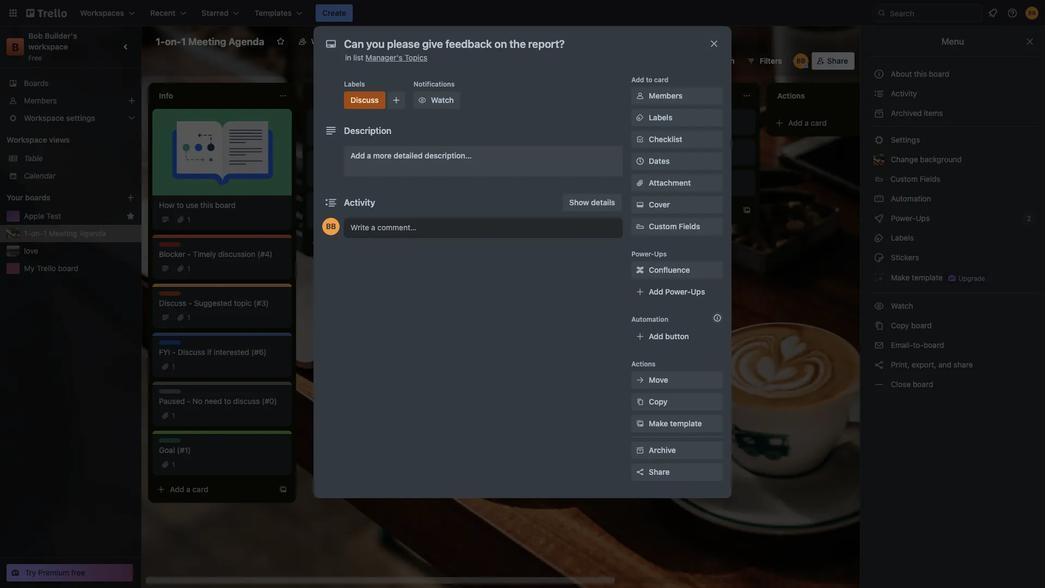 Task type: locate. For each thing, give the bounding box(es) containing it.
this right use
[[201, 201, 213, 210]]

sm image for watch link
[[874, 301, 885, 312]]

2 horizontal spatial labels
[[890, 233, 915, 242]]

fields
[[921, 175, 941, 184], [679, 222, 701, 231]]

topic
[[234, 299, 252, 308]]

we up some at the left top of page
[[337, 203, 347, 212]]

list
[[354, 53, 364, 62]]

1 horizontal spatial if
[[423, 203, 428, 212]]

activity
[[890, 89, 918, 98], [344, 197, 376, 208]]

if left interested
[[207, 348, 212, 357]]

- inside the paused paused - no need to discuss (#0)
[[187, 397, 191, 406]]

add inside button
[[649, 332, 664, 341]]

0 horizontal spatial create from template… image
[[279, 485, 288, 494]]

custom down change
[[891, 175, 919, 184]]

cover
[[649, 200, 671, 209]]

0 vertical spatial 1-on-1 meeting agenda
[[156, 35, 265, 47]]

0 horizontal spatial automation
[[632, 315, 669, 323]]

custom fields button up automation link
[[868, 171, 1039, 188]]

make template down copy link on the right
[[649, 419, 703, 428]]

members down add to card
[[649, 91, 683, 100]]

0 vertical spatial ups
[[917, 214, 931, 223]]

bob
[[28, 31, 43, 40]]

the
[[314, 121, 327, 130]]

0 vertical spatial if
[[423, 203, 428, 212]]

1 horizontal spatial color: red, title: "blocker" element
[[314, 113, 338, 121]]

practice
[[641, 182, 670, 191]]

0 horizontal spatial 1-on-1 meeting agenda
[[24, 229, 106, 238]]

discuss for discuss discuss - suggested topic (#3)
[[159, 292, 184, 300]]

switch to… image
[[8, 8, 19, 19]]

0 vertical spatial this
[[915, 69, 928, 78]]

0 horizontal spatial if
[[207, 348, 212, 357]]

workspace up in
[[311, 37, 352, 46]]

this inside button
[[915, 69, 928, 78]]

power-ups up confluence
[[632, 250, 667, 258]]

- inside 'fyi fyi - discuss if interested (#6)'
[[172, 348, 176, 357]]

discuss inside discuss i've drafted my goals for the next few months. any feedback?
[[314, 155, 338, 163]]

color: red, title: "blocker" element up move
[[314, 113, 338, 121]]

color: green, title: "goal" element left time
[[623, 113, 645, 121]]

0 vertical spatial 1-
[[156, 35, 165, 47]]

if inside 'fyi fyi - discuss if interested (#6)'
[[207, 348, 212, 357]]

0 horizontal spatial bob builder (bobbuilder40) image
[[323, 218, 340, 235]]

move
[[314, 132, 333, 141]]

0 vertical spatial on-
[[165, 35, 181, 47]]

i've
[[314, 162, 326, 171]]

interested
[[214, 348, 249, 357]]

1 vertical spatial share
[[649, 468, 670, 477]]

1 inside board name text box
[[181, 35, 186, 47]]

to right need
[[224, 397, 231, 406]]

None text field
[[339, 34, 698, 53]]

0 vertical spatial share
[[828, 56, 849, 65]]

color: green, title: "goal" element down color: black, title: "paused" element
[[159, 439, 181, 447]]

custom fields button
[[868, 171, 1039, 188], [632, 221, 723, 232]]

board down love link
[[58, 264, 79, 273]]

color: orange, title: "discuss" element for the
[[469, 144, 493, 152]]

this right about at right
[[915, 69, 928, 78]]

- for paused
[[187, 397, 191, 406]]

1 horizontal spatial bob builder (bobbuilder40) image
[[1026, 7, 1039, 20]]

discuss i've drafted my goals for the next few months. any feedback?
[[314, 155, 430, 182]]

1 horizontal spatial custom fields button
[[868, 171, 1039, 188]]

discuss - suggested topic (#3) link
[[159, 298, 285, 309]]

sm image
[[635, 90, 646, 101], [874, 108, 885, 119], [635, 112, 646, 123], [874, 135, 885, 145], [635, 265, 646, 276], [874, 272, 885, 283], [635, 397, 646, 408], [635, 445, 646, 456]]

sm image inside stickers link
[[874, 252, 885, 263]]

sm image inside activity link
[[874, 88, 885, 99]]

builder's
[[45, 31, 77, 40]]

workspace inside button
[[311, 37, 352, 46]]

color: orange, title: "discuss" element up the few
[[314, 155, 338, 163]]

0 horizontal spatial on
[[378, 121, 387, 130]]

to up goal manage time chaos
[[646, 76, 653, 83]]

0 vertical spatial watch
[[431, 96, 454, 105]]

copy for copy board
[[892, 321, 910, 330]]

1 vertical spatial to
[[177, 201, 184, 210]]

description…
[[425, 151, 472, 160]]

watch
[[431, 96, 454, 105], [890, 302, 916, 311]]

to left use
[[177, 201, 184, 210]]

- inside the discuss discuss - suggested topic (#3)
[[189, 299, 192, 308]]

love
[[24, 247, 38, 256]]

- for blocker
[[188, 250, 191, 259]]

the inside discuss can you please give feedback on the report?
[[469, 162, 480, 171]]

make template down the stickers
[[890, 273, 944, 282]]

agenda up love link
[[79, 229, 106, 238]]

please
[[499, 151, 522, 160]]

labels link up stickers link
[[868, 229, 1039, 247]]

board up to- on the right of the page
[[912, 321, 933, 330]]

color: green, title: "goal" element down manage
[[623, 144, 645, 152]]

custom fields down cover link
[[649, 222, 701, 231]]

sm image inside watch link
[[874, 301, 885, 312]]

if right velocity
[[423, 203, 428, 212]]

0 vertical spatial to
[[646, 76, 653, 83]]

2 horizontal spatial to
[[646, 76, 653, 83]]

discuss for discuss
[[351, 96, 379, 105]]

1 paused from the top
[[159, 390, 182, 398]]

color: green, title: "goal" element for manage
[[623, 113, 645, 121]]

automation down change
[[890, 194, 932, 203]]

0 vertical spatial labels link
[[632, 109, 723, 126]]

1 horizontal spatial make
[[892, 273, 911, 282]]

move
[[649, 376, 669, 385]]

add button
[[649, 332, 690, 341]]

sm image inside cover link
[[635, 199, 646, 210]]

1 vertical spatial power-ups
[[632, 250, 667, 258]]

share button
[[813, 52, 855, 70], [632, 464, 723, 481]]

months.
[[328, 173, 357, 182]]

0 vertical spatial color: red, title: "blocker" element
[[314, 113, 338, 121]]

board up activity link
[[930, 69, 950, 78]]

1 vertical spatial bob builder (bobbuilder40) image
[[323, 218, 340, 235]]

share button down archive link
[[632, 464, 723, 481]]

add a card button for create from template… icon corresponding to i think we can improve velocity if we make some tooling changes.
[[307, 234, 429, 252]]

power- up confluence
[[632, 250, 655, 258]]

close board
[[890, 380, 934, 389]]

sm image for close board link
[[874, 379, 885, 390]]

color: orange, title: "discuss" element up 'report?'
[[469, 144, 493, 152]]

(#6)
[[251, 348, 267, 357]]

0 horizontal spatial can
[[349, 203, 362, 212]]

1 horizontal spatial on-
[[165, 35, 181, 47]]

stickers
[[890, 253, 920, 262]]

board inside email-to-board link
[[924, 341, 945, 350]]

labels link up checklist link
[[632, 109, 723, 126]]

automation left the filters "button"
[[694, 56, 735, 65]]

dates
[[649, 157, 670, 166]]

labels down "list" at the left top of page
[[344, 80, 365, 88]]

color: blue, title: "fyi" element
[[159, 340, 181, 349]]

automation up add button
[[632, 315, 669, 323]]

- up color: black, title: "paused" element
[[172, 348, 176, 357]]

share button right bob builder (bobbuilder40) image
[[813, 52, 855, 70]]

stickers link
[[868, 249, 1039, 266]]

sm image inside labels link
[[874, 233, 885, 244]]

workspace
[[311, 37, 352, 46], [7, 135, 47, 144]]

discuss for discuss i think we can improve velocity if we make some tooling changes.
[[314, 197, 338, 204]]

changes.
[[382, 214, 414, 223]]

1 horizontal spatial can
[[415, 121, 427, 130]]

0 horizontal spatial this
[[201, 201, 213, 210]]

free
[[28, 54, 42, 62]]

can inside discuss i think we can improve velocity if we make some tooling changes.
[[349, 203, 362, 212]]

blocker
[[314, 114, 338, 121], [159, 243, 183, 251], [159, 250, 185, 259]]

custom
[[891, 175, 919, 184], [649, 222, 677, 231]]

1 vertical spatial activity
[[344, 197, 376, 208]]

agenda left star or unstar board image
[[229, 35, 265, 47]]

sm image inside make template link
[[635, 418, 646, 429]]

custom fields down change background
[[891, 175, 941, 184]]

board up print, export, and share
[[924, 341, 945, 350]]

2 horizontal spatial automation
[[890, 194, 932, 203]]

in list manager's topics
[[345, 53, 428, 62]]

1 horizontal spatial ups
[[691, 287, 706, 296]]

agenda inside board name text box
[[229, 35, 265, 47]]

0 horizontal spatial ups
[[655, 250, 667, 258]]

0 vertical spatial workspace
[[311, 37, 352, 46]]

bob builder's workspace link
[[28, 31, 79, 51]]

0 vertical spatial copy
[[892, 321, 910, 330]]

to for card
[[646, 76, 653, 83]]

to
[[646, 76, 653, 83], [177, 201, 184, 210], [224, 397, 231, 406]]

feedback
[[541, 151, 574, 160]]

watch up copy board
[[890, 302, 916, 311]]

1 vertical spatial meeting
[[49, 229, 77, 238]]

archived items
[[890, 109, 944, 118]]

1 horizontal spatial custom
[[891, 175, 919, 184]]

test
[[46, 212, 61, 221]]

0 vertical spatial power-ups
[[890, 214, 933, 223]]

color: orange, title: "discuss" element up make
[[314, 196, 338, 204]]

no
[[193, 397, 203, 406]]

2 vertical spatial power-
[[666, 287, 691, 296]]

1 horizontal spatial copy
[[892, 321, 910, 330]]

share right bob builder (bobbuilder40) image
[[828, 56, 849, 65]]

1 vertical spatial 1-
[[24, 229, 31, 238]]

0 vertical spatial fields
[[921, 175, 941, 184]]

0 horizontal spatial the
[[401, 162, 413, 171]]

members link up chaos
[[632, 87, 723, 105]]

copy up email- at bottom right
[[892, 321, 910, 330]]

boards
[[25, 193, 50, 202]]

2 vertical spatial create from template… image
[[279, 485, 288, 494]]

labels link
[[632, 109, 723, 126], [868, 229, 1039, 247]]

1 horizontal spatial the
[[469, 162, 480, 171]]

Write a comment text field
[[344, 218, 623, 238]]

ups down automation link
[[917, 214, 931, 223]]

discuss inside discuss i think we can improve velocity if we make some tooling changes.
[[314, 197, 338, 204]]

blocker for the
[[314, 114, 338, 121]]

0 vertical spatial custom
[[891, 175, 919, 184]]

1 horizontal spatial labels
[[649, 113, 673, 122]]

archive link
[[632, 442, 723, 459]]

color: orange, title: "discuss" element for next
[[314, 155, 338, 163]]

power-ups up the stickers
[[890, 214, 933, 223]]

1 the from the left
[[401, 162, 413, 171]]

create from template… image
[[743, 206, 752, 215], [434, 239, 442, 247], [279, 485, 288, 494]]

members down boards
[[24, 96, 57, 105]]

activity up tooling in the left top of the page
[[344, 197, 376, 208]]

tooling
[[356, 214, 380, 223]]

apple test link
[[24, 211, 122, 222]]

the down detailed
[[401, 162, 413, 171]]

sm image for stickers link
[[874, 252, 885, 263]]

- left no
[[187, 397, 191, 406]]

sm image inside copy board link
[[874, 320, 885, 331]]

members link
[[632, 87, 723, 105], [0, 92, 142, 110]]

0 horizontal spatial make
[[649, 419, 669, 428]]

0 horizontal spatial labels link
[[632, 109, 723, 126]]

1 vertical spatial create from template… image
[[434, 239, 442, 247]]

custom down cover
[[649, 222, 677, 231]]

automation link
[[868, 190, 1039, 208]]

2 horizontal spatial ups
[[917, 214, 931, 223]]

power- down confluence
[[666, 287, 691, 296]]

on- inside board name text box
[[165, 35, 181, 47]]

sm image for cover link
[[635, 199, 646, 210]]

0 horizontal spatial activity
[[344, 197, 376, 208]]

settings
[[890, 135, 921, 144]]

- left timely
[[188, 250, 191, 259]]

1 horizontal spatial fields
[[921, 175, 941, 184]]

board down export,
[[914, 380, 934, 389]]

goal inside goal best practice blog
[[623, 175, 638, 183]]

color: green, title: "goal" element down mentor
[[623, 174, 645, 183]]

1 vertical spatial color: red, title: "blocker" element
[[159, 242, 183, 251]]

copy board
[[890, 321, 933, 330]]

1 vertical spatial can
[[349, 203, 362, 212]]

sm image inside print, export, and share 'link'
[[874, 360, 885, 370]]

1 vertical spatial automation
[[890, 194, 932, 203]]

0 horizontal spatial copy
[[649, 397, 668, 406]]

sm image inside checklist link
[[635, 134, 646, 145]]

0 horizontal spatial workspace
[[7, 135, 47, 144]]

sm image inside automation link
[[874, 193, 885, 204]]

discussion
[[218, 250, 256, 259]]

2 the from the left
[[469, 162, 480, 171]]

color: green, title: "goal" element
[[623, 113, 645, 121], [623, 144, 645, 152], [623, 174, 645, 183], [159, 439, 181, 447]]

2 fyi from the top
[[159, 348, 170, 357]]

1-on-1 meeting agenda inside board name text box
[[156, 35, 265, 47]]

1 vertical spatial this
[[201, 201, 213, 210]]

can right how
[[415, 121, 427, 130]]

goal inside goal mentor another developer
[[623, 144, 638, 152]]

automation
[[694, 56, 735, 65], [890, 194, 932, 203], [632, 315, 669, 323]]

2 vertical spatial automation
[[632, 315, 669, 323]]

0 vertical spatial meeting
[[188, 35, 226, 47]]

activity down about at right
[[890, 89, 918, 98]]

discuss inside discuss can you please give feedback on the report?
[[469, 144, 493, 152]]

add power-ups
[[649, 287, 706, 296]]

table
[[24, 154, 43, 163]]

labels up checklist
[[649, 113, 673, 122]]

0 vertical spatial activity
[[890, 89, 918, 98]]

0 horizontal spatial color: red, title: "blocker" element
[[159, 242, 183, 251]]

1 horizontal spatial watch
[[890, 302, 916, 311]]

bob builder (bobbuilder40) image down think
[[323, 218, 340, 235]]

custom fields
[[891, 175, 941, 184], [649, 222, 701, 231]]

color: red, title: "blocker" element
[[314, 113, 338, 121], [159, 242, 183, 251]]

ups up confluence
[[655, 250, 667, 258]]

2
[[1028, 215, 1032, 222]]

- inside blocker blocker - timely discussion (#4)
[[188, 250, 191, 259]]

0 horizontal spatial power-ups
[[632, 250, 667, 258]]

workspace up "table"
[[7, 135, 47, 144]]

ups up the add button button
[[691, 287, 706, 296]]

a for create from template… icon corresponding to i think we can improve velocity if we make some tooling changes.
[[341, 238, 345, 247]]

on right feedback at the right of page
[[576, 151, 584, 160]]

sm image inside archive link
[[635, 445, 646, 456]]

labels up the stickers
[[890, 233, 915, 242]]

my trello board
[[24, 264, 79, 273]]

0 horizontal spatial template
[[671, 419, 703, 428]]

1-on-1 meeting agenda
[[156, 35, 265, 47], [24, 229, 106, 238]]

0 horizontal spatial on-
[[31, 229, 43, 238]]

make down the stickers
[[892, 273, 911, 282]]

1 horizontal spatial members link
[[632, 87, 723, 105]]

fields down cover link
[[679, 222, 701, 231]]

sm image inside email-to-board link
[[874, 340, 885, 351]]

1 vertical spatial agenda
[[79, 229, 106, 238]]

manage time chaos link
[[623, 120, 750, 131]]

search image
[[878, 9, 887, 17]]

power-
[[892, 214, 917, 223], [632, 250, 655, 258], [666, 287, 691, 296]]

share down archive
[[649, 468, 670, 477]]

we down watch button at top left
[[429, 121, 439, 130]]

the
[[401, 162, 413, 171], [469, 162, 480, 171]]

discuss
[[233, 397, 260, 406]]

bob builder (bobbuilder40) image
[[1026, 7, 1039, 20], [323, 218, 340, 235]]

copy board link
[[868, 317, 1039, 334]]

fields down change background
[[921, 175, 941, 184]]

sm image inside watch button
[[417, 95, 428, 106]]

can up some at the left top of page
[[349, 203, 362, 212]]

1 horizontal spatial members
[[649, 91, 683, 100]]

1 horizontal spatial on
[[576, 151, 584, 160]]

on left x,
[[378, 121, 387, 130]]

1 horizontal spatial meeting
[[188, 35, 226, 47]]

discuss i think we can improve velocity if we make some tooling changes.
[[314, 197, 440, 223]]

card
[[655, 76, 669, 83], [811, 118, 828, 127], [657, 206, 673, 215], [347, 238, 363, 247], [193, 485, 209, 494]]

1 horizontal spatial custom fields
[[891, 175, 941, 184]]

add a card button for create from template… icon for best practice blog
[[617, 202, 739, 219]]

1 vertical spatial on
[[576, 151, 584, 160]]

sm image inside automation button
[[679, 52, 694, 68]]

fyi - discuss if interested (#6) link
[[159, 347, 285, 358]]

goal inside goal manage time chaos
[[623, 114, 638, 121]]

0 vertical spatial share button
[[813, 52, 855, 70]]

menu
[[942, 36, 965, 47]]

0 vertical spatial make template
[[890, 273, 944, 282]]

copy for copy
[[649, 397, 668, 406]]

custom fields button down cover link
[[632, 221, 723, 232]]

blocker inside blocker the team is stuck on x, how can we move forward?
[[314, 114, 338, 121]]

board right use
[[215, 201, 236, 210]]

bob builder (bobbuilder40) image right the open information menu image
[[1026, 7, 1039, 20]]

discuss for discuss i've drafted my goals for the next few months. any feedback?
[[314, 155, 338, 163]]

template down copy link on the right
[[671, 419, 703, 428]]

goal (#1) link
[[159, 445, 285, 456]]

to inside the paused paused - no need to discuss (#0)
[[224, 397, 231, 406]]

sm image inside archived items link
[[874, 108, 885, 119]]

color: red, title: "blocker" element left timely
[[159, 242, 183, 251]]

1 fyi from the top
[[159, 341, 169, 349]]

sm image inside move 'link'
[[635, 375, 646, 386]]

upgrade
[[959, 275, 986, 282]]

discuss inside color: orange, title: "discuss" element
[[351, 96, 379, 105]]

0 vertical spatial power-
[[892, 214, 917, 223]]

add a more detailed description… link
[[344, 146, 623, 177]]

0 horizontal spatial share button
[[632, 464, 723, 481]]

sm image inside copy link
[[635, 397, 646, 408]]

add
[[632, 76, 645, 83], [789, 118, 803, 127], [351, 151, 365, 160], [634, 206, 649, 215], [325, 238, 339, 247], [649, 287, 664, 296], [649, 332, 664, 341], [170, 485, 184, 494]]

create button
[[316, 4, 353, 22]]

paused
[[159, 390, 182, 398], [159, 397, 185, 406]]

copy down move
[[649, 397, 668, 406]]

make up archive
[[649, 419, 669, 428]]

sm image for checklist link
[[635, 134, 646, 145]]

sm image inside labels link
[[635, 112, 646, 123]]

how
[[159, 201, 175, 210]]

the down can
[[469, 162, 480, 171]]

1 horizontal spatial template
[[913, 273, 944, 282]]

sm image inside close board link
[[874, 379, 885, 390]]

watch down the notifications
[[431, 96, 454, 105]]

we
[[429, 121, 439, 130], [337, 203, 347, 212], [430, 203, 440, 212]]

sm image
[[679, 52, 694, 68], [874, 88, 885, 99], [417, 95, 428, 106], [635, 134, 646, 145], [874, 193, 885, 204], [635, 199, 646, 210], [874, 213, 885, 224], [874, 233, 885, 244], [874, 252, 885, 263], [874, 301, 885, 312], [874, 320, 885, 331], [874, 340, 885, 351], [874, 360, 885, 370], [635, 375, 646, 386], [874, 379, 885, 390], [635, 418, 646, 429]]

1 horizontal spatial power-ups
[[890, 214, 933, 223]]

bob builder (bobbuilder40) image
[[794, 53, 809, 69]]

goal best practice blog
[[623, 175, 687, 191]]

your boards with 4 items element
[[7, 191, 110, 204]]

goals
[[369, 162, 387, 171]]

template down the stickers
[[913, 273, 944, 282]]

0 horizontal spatial fields
[[679, 222, 701, 231]]

goal for best practice blog
[[623, 175, 638, 183]]

color: green, title: "goal" element for mentor
[[623, 144, 645, 152]]

Board name text field
[[150, 33, 270, 50]]

members link down boards
[[0, 92, 142, 110]]

archived items link
[[868, 105, 1039, 122]]

power- up the stickers
[[892, 214, 917, 223]]

board inside copy board link
[[912, 321, 933, 330]]

1 horizontal spatial to
[[224, 397, 231, 406]]

workspace views
[[7, 135, 70, 144]]

to-
[[914, 341, 924, 350]]

apple
[[24, 212, 44, 221]]

board inside how to use this board link
[[215, 201, 236, 210]]

copy
[[892, 321, 910, 330], [649, 397, 668, 406]]

0 horizontal spatial labels
[[344, 80, 365, 88]]

watch inside watch link
[[890, 302, 916, 311]]

need
[[205, 397, 222, 406]]

- left suggested
[[189, 299, 192, 308]]

discuss for discuss can you please give feedback on the report?
[[469, 144, 493, 152]]

0 vertical spatial agenda
[[229, 35, 265, 47]]

discuss can you please give feedback on the report?
[[469, 144, 584, 171]]

1 horizontal spatial automation
[[694, 56, 735, 65]]

color: orange, title: "discuss" element
[[344, 92, 386, 109], [469, 144, 493, 152], [314, 155, 338, 163], [314, 196, 338, 204], [159, 291, 184, 300]]

sm image for print, export, and share 'link'
[[874, 360, 885, 370]]

0 vertical spatial bob builder (bobbuilder40) image
[[1026, 7, 1039, 20]]

1 vertical spatial custom
[[649, 222, 677, 231]]



Task type: describe. For each thing, give the bounding box(es) containing it.
0 horizontal spatial make template
[[649, 419, 703, 428]]

blocker - timely discussion (#4) link
[[159, 249, 285, 260]]

0 horizontal spatial members link
[[0, 92, 142, 110]]

to for use
[[177, 201, 184, 210]]

workspace for workspace visible
[[311, 37, 352, 46]]

change background link
[[868, 151, 1039, 168]]

detailed
[[394, 151, 423, 160]]

close
[[892, 380, 912, 389]]

add board image
[[126, 193, 135, 202]]

star or unstar board image
[[277, 37, 285, 46]]

change background
[[890, 155, 963, 164]]

try premium free button
[[7, 564, 133, 582]]

export,
[[912, 360, 937, 369]]

color: orange, title: "discuss" element left suggested
[[159, 291, 184, 300]]

sm image inside settings link
[[874, 135, 885, 145]]

description
[[344, 126, 392, 136]]

checklist link
[[632, 131, 723, 148]]

give
[[524, 151, 539, 160]]

try premium free
[[25, 568, 85, 577]]

0 notifications image
[[987, 7, 1000, 20]]

about this board button
[[868, 65, 1039, 83]]

add to card
[[632, 76, 669, 83]]

is
[[349, 121, 355, 130]]

add a card button for the left create from template… icon
[[153, 481, 275, 498]]

color: orange, title: "discuss" element for if
[[314, 196, 338, 204]]

2 vertical spatial labels
[[890, 233, 915, 242]]

- for discuss
[[189, 299, 192, 308]]

show details link
[[563, 194, 622, 211]]

board link
[[385, 33, 432, 50]]

meeting inside board name text box
[[188, 35, 226, 47]]

trello
[[37, 264, 56, 273]]

add a more detailed description…
[[351, 151, 472, 160]]

0 vertical spatial custom fields button
[[868, 171, 1039, 188]]

create from template… image
[[588, 186, 597, 195]]

discuss inside 'fyi fyi - discuss if interested (#6)'
[[178, 348, 205, 357]]

best practice blog link
[[623, 181, 750, 192]]

watch link
[[868, 297, 1039, 315]]

change
[[892, 155, 919, 164]]

sm image for automation link
[[874, 193, 885, 204]]

share
[[954, 360, 974, 369]]

velocity
[[394, 203, 421, 212]]

email-
[[892, 341, 914, 350]]

email-to-board
[[890, 341, 945, 350]]

0 horizontal spatial meeting
[[49, 229, 77, 238]]

0 vertical spatial template
[[913, 273, 944, 282]]

your boards
[[7, 193, 50, 202]]

paused paused - no need to discuss (#0)
[[159, 390, 277, 406]]

make
[[314, 214, 333, 223]]

make template link
[[632, 415, 723, 433]]

i've drafted my goals for the next few months. any feedback? link
[[314, 161, 440, 183]]

goal for manage time chaos
[[623, 114, 638, 121]]

1 vertical spatial 1-on-1 meeting agenda
[[24, 229, 106, 238]]

1 horizontal spatial labels link
[[868, 229, 1039, 247]]

Search field
[[887, 5, 982, 21]]

in
[[345, 53, 352, 62]]

sm image for copy board link
[[874, 320, 885, 331]]

sm image for activity link
[[874, 88, 885, 99]]

1 vertical spatial custom fields button
[[632, 221, 723, 232]]

blog
[[672, 182, 687, 191]]

details
[[592, 198, 616, 207]]

1 horizontal spatial share button
[[813, 52, 855, 70]]

color: red, title: "blocker" element for blocker - timely discussion (#4)
[[159, 242, 183, 251]]

board inside my trello board link
[[58, 264, 79, 273]]

1 horizontal spatial make template
[[890, 273, 944, 282]]

1 vertical spatial custom fields
[[649, 222, 701, 231]]

customize views image
[[437, 36, 448, 47]]

watch inside watch button
[[431, 96, 454, 105]]

if inside discuss i think we can improve velocity if we make some tooling changes.
[[423, 203, 428, 212]]

1 vertical spatial make
[[649, 419, 669, 428]]

feedback?
[[374, 173, 411, 182]]

create from template… image for best practice blog
[[743, 206, 752, 215]]

bob builder (bobbuilder40) image inside primary 'element'
[[1026, 7, 1039, 20]]

i
[[314, 203, 316, 212]]

suggested
[[194, 299, 232, 308]]

1- inside 1-on-1 meeting agenda link
[[24, 229, 31, 238]]

print, export, and share
[[890, 360, 974, 369]]

few
[[314, 173, 326, 182]]

2 horizontal spatial power-
[[892, 214, 917, 223]]

we right velocity
[[430, 203, 440, 212]]

you
[[484, 151, 497, 160]]

the inside discuss i've drafted my goals for the next few months. any feedback?
[[401, 162, 413, 171]]

2 paused from the top
[[159, 397, 185, 406]]

color: orange, title: "discuss" element up the stuck
[[344, 92, 386, 109]]

goal for mentor another developer
[[623, 144, 638, 152]]

b
[[12, 40, 19, 53]]

how to use this board
[[159, 201, 236, 210]]

print, export, and share link
[[868, 356, 1039, 374]]

starred icon image
[[126, 212, 135, 221]]

the team is stuck on x, how can we move forward? link
[[314, 120, 440, 142]]

manager's
[[366, 53, 403, 62]]

blocker for blocker
[[159, 243, 183, 251]]

0 horizontal spatial share
[[649, 468, 670, 477]]

1 inside 1-on-1 meeting agenda link
[[43, 229, 47, 238]]

1 vertical spatial fields
[[679, 222, 701, 231]]

my
[[356, 162, 366, 171]]

some
[[335, 214, 354, 223]]

cover link
[[632, 196, 723, 214]]

color: red, title: "blocker" element for the team is stuck on x, how can we move forward?
[[314, 113, 338, 121]]

1 vertical spatial ups
[[655, 250, 667, 258]]

primary element
[[0, 0, 1046, 26]]

on inside discuss can you please give feedback on the report?
[[576, 151, 584, 160]]

(#3)
[[254, 299, 269, 308]]

board inside close board link
[[914, 380, 934, 389]]

for
[[389, 162, 399, 171]]

sm image for automation button
[[679, 52, 694, 68]]

show
[[570, 198, 590, 207]]

discuss discuss - suggested topic (#3)
[[159, 292, 269, 308]]

a for the left create from template… icon
[[186, 485, 191, 494]]

can
[[469, 151, 482, 160]]

background
[[921, 155, 963, 164]]

color: green, title: "goal" element for best
[[623, 174, 645, 183]]

your
[[7, 193, 23, 202]]

add power-ups link
[[632, 283, 723, 301]]

email-to-board link
[[868, 337, 1039, 354]]

a inside add a more detailed description… link
[[367, 151, 371, 160]]

blocker the team is stuck on x, how can we move forward?
[[314, 114, 439, 141]]

sm image for make template link
[[635, 418, 646, 429]]

manage
[[623, 121, 651, 130]]

notifications
[[414, 80, 455, 88]]

my
[[24, 264, 35, 273]]

open information menu image
[[1008, 8, 1019, 19]]

drafted
[[328, 162, 354, 171]]

sm image for move 'link'
[[635, 375, 646, 386]]

0 horizontal spatial power-
[[632, 250, 655, 258]]

we inside blocker the team is stuck on x, how can we move forward?
[[429, 121, 439, 130]]

visible
[[354, 37, 377, 46]]

calendar link
[[24, 171, 135, 181]]

time
[[653, 121, 669, 130]]

1 vertical spatial template
[[671, 419, 703, 428]]

sm image for email-to-board link
[[874, 340, 885, 351]]

create from template… image for i think we can improve velocity if we make some tooling changes.
[[434, 239, 442, 247]]

color: black, title: "paused" element
[[159, 390, 182, 398]]

can inside blocker the team is stuck on x, how can we move forward?
[[415, 121, 427, 130]]

close board link
[[868, 376, 1039, 393]]

sm image for the right labels link
[[874, 233, 885, 244]]

0 vertical spatial labels
[[344, 80, 365, 88]]

(#4)
[[258, 250, 273, 259]]

automation inside button
[[694, 56, 735, 65]]

timely
[[193, 250, 216, 259]]

a for create from template… icon for best practice blog
[[651, 206, 655, 215]]

how to use this board link
[[159, 200, 285, 211]]

workspace for workspace views
[[7, 135, 47, 144]]

on inside blocker the team is stuck on x, how can we move forward?
[[378, 121, 387, 130]]

blocker blocker - timely discussion (#4)
[[159, 243, 273, 259]]

1 vertical spatial labels
[[649, 113, 673, 122]]

sm image for watch button at top left
[[417, 95, 428, 106]]

archive
[[649, 446, 677, 455]]

goal mentor another developer
[[623, 144, 715, 160]]

try
[[25, 568, 36, 577]]

1 vertical spatial on-
[[31, 229, 43, 238]]

2 vertical spatial ups
[[691, 287, 706, 296]]

improve
[[364, 203, 392, 212]]

1- inside board name text box
[[156, 35, 165, 47]]

board inside about this board button
[[930, 69, 950, 78]]

developer
[[680, 151, 715, 160]]

boards
[[24, 79, 49, 88]]

- for fyi
[[172, 348, 176, 357]]

activity inside activity link
[[890, 89, 918, 98]]

0 horizontal spatial members
[[24, 96, 57, 105]]

calendar
[[24, 171, 56, 180]]



Task type: vqa. For each thing, say whether or not it's contained in the screenshot.
track to the left
no



